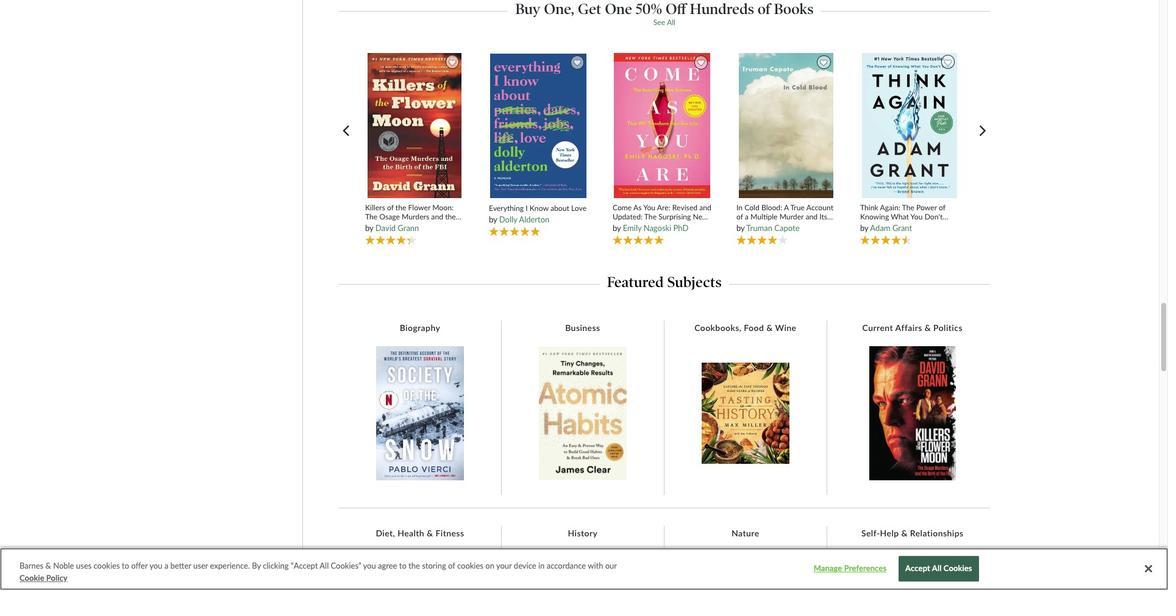 Task type: locate. For each thing, give the bounding box(es) containing it.
by down knowing
[[860, 223, 869, 233]]

a left better on the bottom of the page
[[164, 561, 168, 571]]

to left offer
[[122, 561, 129, 571]]

your
[[613, 231, 628, 240]]

love
[[571, 203, 587, 213]]

emily nagoski phd link
[[623, 223, 689, 233]]

by adam grant
[[860, 223, 912, 233]]

by left dolly
[[489, 215, 497, 224]]

0 horizontal spatial cookies
[[94, 561, 120, 571]]

everything i know about love image
[[490, 53, 587, 199]]

don't
[[925, 212, 943, 221]]

consequences
[[737, 222, 784, 231]]

0 horizontal spatial a
[[164, 561, 168, 571]]

the left storing
[[409, 561, 420, 571]]

the up birth at top left
[[365, 212, 378, 221]]

by inside everything i know about love by dolly alderton
[[489, 215, 497, 224]]

the inside killers of the flower moon: the osage murders and the birth of the fbi
[[365, 212, 378, 221]]

device
[[514, 561, 536, 571]]

1 vertical spatial know
[[860, 222, 879, 231]]

everything
[[489, 203, 524, 213]]

moon:
[[432, 203, 454, 212]]

& right "help"
[[902, 528, 908, 539]]

history link
[[562, 528, 604, 539]]

cookie policy link
[[20, 572, 67, 584]]

its
[[820, 212, 828, 221]]

all inside barnes & noble uses cookies to offer you a better user experience. by clicking "accept all cookies" you agree to the storing of cookies on your device in accordance with our cookie policy
[[320, 561, 329, 571]]

0 vertical spatial a
[[745, 212, 749, 221]]

nagoski
[[644, 223, 672, 233]]

know
[[530, 203, 549, 213], [860, 222, 879, 231]]

you right as
[[643, 203, 656, 212]]

you right offer
[[150, 561, 162, 571]]

and left "its"
[[806, 212, 818, 221]]

of inside think again: the power of knowing what you don't know (b&n exclusive edition)
[[939, 203, 946, 212]]

2 you from the left
[[363, 561, 376, 571]]

exclusive
[[901, 222, 931, 231]]

1 horizontal spatial cookies
[[457, 561, 484, 571]]

& right health
[[427, 528, 433, 539]]

murders
[[402, 212, 429, 221]]

0 horizontal spatial you
[[150, 561, 162, 571]]

1 cookies from the left
[[94, 561, 120, 571]]

0 vertical spatial you
[[643, 203, 656, 212]]

birth
[[365, 222, 381, 231]]

know down knowing
[[860, 222, 879, 231]]

of left books
[[758, 0, 771, 18]]

come as you are: revised and updated: the surprising new science that will transform your sex life link
[[613, 203, 712, 240]]

and
[[700, 203, 712, 212], [431, 212, 443, 221], [806, 212, 818, 221]]

all right accept
[[932, 564, 942, 574]]

again:
[[880, 203, 901, 212]]

diet, health & fitness link
[[370, 528, 470, 539]]

business image
[[539, 347, 627, 480]]

knowing
[[860, 212, 889, 221]]

0 horizontal spatial and
[[431, 212, 443, 221]]

0 horizontal spatial to
[[122, 561, 129, 571]]

1 to from the left
[[122, 561, 129, 571]]

2 horizontal spatial all
[[932, 564, 942, 574]]

politics
[[934, 322, 963, 333]]

and down moon:
[[431, 212, 443, 221]]

1 horizontal spatial know
[[860, 222, 879, 231]]

self-help & relationships image
[[869, 552, 957, 590]]

by left 'david'
[[365, 223, 373, 233]]

in
[[538, 561, 545, 571]]

1 horizontal spatial to
[[399, 561, 407, 571]]

you up exclusive
[[911, 212, 923, 221]]

a
[[745, 212, 749, 221], [164, 561, 168, 571]]

by left truman
[[737, 223, 745, 233]]

2 horizontal spatial and
[[806, 212, 818, 221]]

flower
[[408, 203, 431, 212]]

of inside barnes & noble uses cookies to offer you a better user experience. by clicking "accept all cookies" you agree to the storing of cookies on your device in accordance with our cookie policy
[[448, 561, 455, 571]]

see all link
[[654, 18, 676, 27]]

2 horizontal spatial the
[[902, 203, 915, 212]]

current affairs & politics
[[863, 322, 963, 333]]

by left "emily"
[[613, 223, 621, 233]]

current
[[863, 322, 893, 333]]

david
[[375, 223, 396, 233]]

everything i know about love link
[[489, 203, 588, 213]]

1 horizontal spatial a
[[745, 212, 749, 221]]

truman
[[747, 223, 773, 233]]

cookies left on
[[457, 561, 484, 571]]

about
[[551, 203, 569, 213]]

see
[[654, 18, 665, 27]]

clicking
[[263, 561, 289, 571]]

capote
[[775, 223, 800, 233]]

truman capote link
[[747, 223, 800, 233]]

self-
[[862, 528, 880, 539]]

0 horizontal spatial you
[[643, 203, 656, 212]]

everything i know about love by dolly alderton
[[489, 203, 587, 224]]

0 horizontal spatial know
[[530, 203, 549, 213]]

adam
[[870, 223, 891, 233]]

cold
[[745, 203, 760, 212]]

all right "accept
[[320, 561, 329, 571]]

accept all cookies button
[[899, 557, 979, 582]]

all right see
[[667, 18, 676, 27]]

1 horizontal spatial and
[[700, 203, 712, 212]]

business link
[[559, 322, 606, 333]]

of down in
[[737, 212, 743, 221]]

to right the agree
[[399, 561, 407, 571]]

killers of the flower moon: the osage murders and the birth of the fbi link
[[365, 203, 464, 231]]

1 horizontal spatial you
[[363, 561, 376, 571]]

you
[[150, 561, 162, 571], [363, 561, 376, 571]]

1 horizontal spatial you
[[911, 212, 923, 221]]

barnes & noble uses cookies to offer you a better user experience. by clicking "accept all cookies" you agree to the storing of cookies on your device in accordance with our cookie policy
[[20, 561, 617, 583]]

i
[[526, 203, 528, 213]]

0 vertical spatial know
[[530, 203, 549, 213]]

sex
[[629, 231, 641, 240]]

grann
[[398, 223, 419, 233]]

dolly
[[499, 215, 517, 224]]

dolly alderton link
[[499, 215, 550, 224]]

privacy alert dialog
[[0, 548, 1168, 590]]

1 vertical spatial you
[[911, 212, 923, 221]]

cookies right the uses
[[94, 561, 120, 571]]

the inside barnes & noble uses cookies to offer you a better user experience. by clicking "accept all cookies" you agree to the storing of cookies on your device in accordance with our cookie policy
[[409, 561, 420, 571]]

0 horizontal spatial all
[[320, 561, 329, 571]]

and inside come as you are: revised and updated: the surprising new science that will transform your sex life
[[700, 203, 712, 212]]

the up that on the right top
[[644, 212, 657, 221]]

1 vertical spatial a
[[164, 561, 168, 571]]

you left the agree
[[363, 561, 376, 571]]

accordance
[[547, 561, 586, 571]]

& right the affairs
[[925, 322, 931, 333]]

your
[[496, 561, 512, 571]]

1 horizontal spatial all
[[667, 18, 676, 27]]

storing
[[422, 561, 446, 571]]

that
[[639, 222, 654, 231]]

0 horizontal spatial the
[[365, 212, 378, 221]]

new
[[693, 212, 708, 221]]

policy
[[46, 573, 67, 583]]

cookbooks, food & wine image
[[702, 363, 790, 464]]

& right food
[[767, 322, 773, 333]]

of up don't
[[939, 203, 946, 212]]

all inside button
[[932, 564, 942, 574]]

the inside come as you are: revised and updated: the surprising new science that will transform your sex life
[[644, 212, 657, 221]]

user
[[193, 561, 208, 571]]

the up 'what'
[[902, 203, 915, 212]]

cookies
[[94, 561, 120, 571], [457, 561, 484, 571]]

the down the osage
[[392, 222, 402, 231]]

nature image
[[702, 553, 790, 590]]

know inside think again: the power of knowing what you don't know (b&n exclusive edition)
[[860, 222, 879, 231]]

1 horizontal spatial the
[[644, 212, 657, 221]]

preferences
[[844, 564, 887, 574]]

and up the new
[[700, 203, 712, 212]]

know right i at left top
[[530, 203, 549, 213]]

life
[[643, 231, 655, 240]]

biography image
[[376, 346, 464, 480]]

the
[[396, 203, 406, 212], [445, 212, 456, 221], [392, 222, 402, 231], [409, 561, 420, 571]]

alderton
[[519, 215, 550, 224]]

cookbooks, food & wine link
[[689, 322, 803, 333]]

1 you from the left
[[150, 561, 162, 571]]

cookies
[[944, 564, 972, 574]]

off
[[666, 0, 686, 18]]

a down cold
[[745, 212, 749, 221]]

of right storing
[[448, 561, 455, 571]]

& up cookie policy link
[[45, 561, 51, 571]]

& for wine
[[767, 322, 773, 333]]



Task type: describe. For each thing, give the bounding box(es) containing it.
by truman capote
[[737, 223, 800, 233]]

food
[[744, 322, 764, 333]]

phd
[[674, 223, 689, 233]]

diet, health & fitness image
[[376, 553, 464, 590]]

come
[[613, 203, 632, 212]]

biography
[[400, 322, 440, 333]]

by david grann
[[365, 223, 419, 233]]

of inside in cold blood: a true account of a multiple murder and its consequences
[[737, 212, 743, 221]]

fbi
[[404, 222, 415, 231]]

cookie
[[20, 573, 44, 583]]

agree
[[378, 561, 397, 571]]

killers of the flower moon: the osage murders and the birth of the fbi image
[[367, 52, 462, 199]]

power
[[917, 203, 937, 212]]

the inside think again: the power of knowing what you don't know (b&n exclusive edition)
[[902, 203, 915, 212]]

think again: the power of knowing what you don't know (b&n exclusive edition)
[[860, 203, 958, 231]]

(b&n
[[881, 222, 899, 231]]

edition)
[[933, 222, 958, 231]]

nature
[[732, 528, 760, 539]]

think again: the power of knowing what you don't know (b&n exclusive edition) image
[[862, 52, 958, 199]]

wine
[[775, 322, 797, 333]]

noble
[[53, 561, 74, 571]]

a
[[784, 203, 789, 212]]

uses
[[76, 561, 92, 571]]

as
[[634, 203, 642, 212]]

on
[[486, 561, 495, 571]]

featured subjects section
[[339, 270, 990, 291]]

experience.
[[210, 561, 250, 571]]

all inside "buy one, get one 50% off hundreds of books see all"
[[667, 18, 676, 27]]

of inside "buy one, get one 50% off hundreds of books see all"
[[758, 0, 771, 18]]

better
[[170, 561, 191, 571]]

manage preferences
[[814, 564, 887, 574]]

of up the osage
[[387, 203, 394, 212]]

you inside think again: the power of knowing what you don't know (b&n exclusive edition)
[[911, 212, 923, 221]]

account
[[807, 203, 834, 212]]

you inside come as you are: revised and updated: the surprising new science that will transform your sex life
[[643, 203, 656, 212]]

a inside in cold blood: a true account of a multiple murder and its consequences
[[745, 212, 749, 221]]

featured
[[607, 274, 664, 291]]

science
[[613, 222, 638, 231]]

emily
[[623, 223, 642, 233]]

accept
[[906, 564, 931, 574]]

by for by adam grant
[[860, 223, 869, 233]]

in
[[737, 203, 743, 212]]

buy one, get one 50% off hundreds of books see all
[[515, 0, 814, 27]]

come as you are: revised and updated: the surprising new science that will transform your sex life image
[[614, 52, 711, 199]]

a inside barnes & noble uses cookies to offer you a better user experience. by clicking "accept all cookies" you agree to the storing of cookies on your device in accordance with our cookie policy
[[164, 561, 168, 571]]

history image
[[539, 557, 627, 590]]

surprising
[[659, 212, 691, 221]]

2 cookies from the left
[[457, 561, 484, 571]]

updated:
[[613, 212, 643, 221]]

cookbooks, food & wine
[[695, 322, 797, 333]]

manage preferences button
[[812, 557, 888, 581]]

of down the osage
[[383, 222, 390, 231]]

and inside in cold blood: a true account of a multiple murder and its consequences
[[806, 212, 818, 221]]

and inside killers of the flower moon: the osage murders and the birth of the fbi
[[431, 212, 443, 221]]

will
[[656, 222, 669, 231]]

& for relationships
[[902, 528, 908, 539]]

health
[[398, 528, 425, 539]]

think
[[860, 203, 879, 212]]

blood:
[[762, 203, 783, 212]]

buy
[[515, 0, 541, 18]]

current affairs & politics image
[[869, 346, 956, 480]]

2 to from the left
[[399, 561, 407, 571]]

business
[[565, 322, 600, 333]]

nature link
[[726, 528, 766, 539]]

are:
[[657, 203, 671, 212]]

subjects
[[668, 274, 722, 291]]

by for by truman capote
[[737, 223, 745, 233]]

biography link
[[394, 322, 447, 333]]

fitness
[[436, 528, 464, 539]]

by for by david grann
[[365, 223, 373, 233]]

& for fitness
[[427, 528, 433, 539]]

manage
[[814, 564, 842, 574]]

murder
[[780, 212, 804, 221]]

grant
[[893, 223, 912, 233]]

the up the osage
[[396, 203, 406, 212]]

self-help & relationships
[[862, 528, 964, 539]]

barnes
[[20, 561, 43, 571]]

cookies"
[[331, 561, 361, 571]]

accept all cookies
[[906, 564, 972, 574]]

know inside everything i know about love by dolly alderton
[[530, 203, 549, 213]]

self-help & relationships link
[[856, 528, 970, 539]]

the down moon:
[[445, 212, 456, 221]]

affairs
[[895, 322, 922, 333]]

david grann link
[[375, 223, 419, 233]]

what
[[891, 212, 909, 221]]

transform
[[671, 222, 703, 231]]

true
[[791, 203, 805, 212]]

in cold blood: a true account of a multiple murder and its consequences link
[[737, 203, 836, 231]]

in cold blood: a true account of a multiple murder and its consequences image
[[738, 52, 834, 199]]

think again: the power of knowing what you don't know (b&n exclusive edition) link
[[860, 203, 960, 231]]

come as you are: revised and updated: the surprising new science that will transform your sex life
[[613, 203, 712, 240]]

books
[[774, 0, 814, 18]]

multiple
[[751, 212, 778, 221]]

killers of the flower moon: the osage murders and the birth of the fbi
[[365, 203, 456, 231]]

featured subjects
[[607, 274, 722, 291]]

one
[[605, 0, 632, 18]]

& inside barnes & noble uses cookies to offer you a better user experience. by clicking "accept all cookies" you agree to the storing of cookies on your device in accordance with our cookie policy
[[45, 561, 51, 571]]

hundreds
[[690, 0, 754, 18]]

& for politics
[[925, 322, 931, 333]]

offer
[[131, 561, 148, 571]]

by for by emily nagoski phd
[[613, 223, 621, 233]]



Task type: vqa. For each thing, say whether or not it's contained in the screenshot.
left "cookies"
yes



